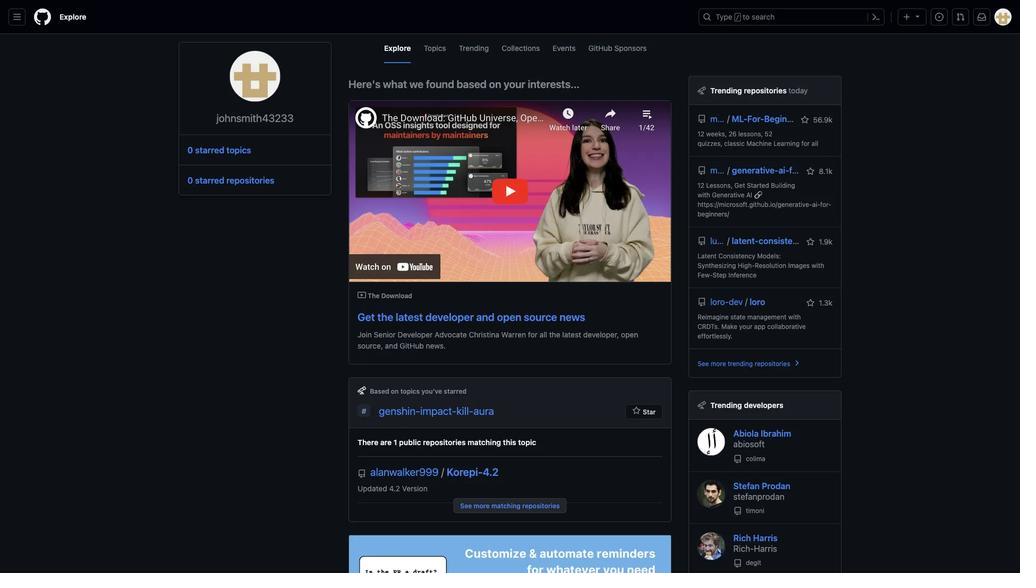 Task type: vqa. For each thing, say whether or not it's contained in the screenshot.
See more matching repositories
yes



Task type: locate. For each thing, give the bounding box(es) containing it.
star image left star at the right of page
[[632, 407, 641, 415]]

video image
[[358, 291, 366, 300]]

for right warren
[[528, 330, 538, 339]]

timoni
[[744, 508, 764, 515]]

more
[[711, 360, 726, 368], [474, 503, 490, 510]]

events link
[[553, 34, 576, 63]]

github
[[588, 44, 612, 52], [400, 342, 424, 350]]

1 vertical spatial ai-
[[812, 201, 820, 208]]

johnsmith43233
[[216, 112, 294, 124]]

and inside join senior developer advocate christina warren for all the latest developer, open source, and github news.
[[385, 342, 398, 350]]

matching down korepi-4.2 link
[[491, 503, 521, 510]]

machine
[[746, 140, 772, 147]]

2 12 from the top
[[698, 182, 704, 189]]

with down lessons,
[[698, 191, 710, 199]]

trending
[[728, 360, 753, 368]]

0 vertical spatial get
[[734, 182, 745, 189]]

issue opened image
[[935, 13, 944, 21]]

0 vertical spatial star image
[[801, 116, 809, 124]]

1 horizontal spatial for
[[801, 140, 810, 147]]

homepage image
[[34, 9, 51, 26]]

see more matching repositories link
[[453, 499, 567, 514]]

github left sponsors
[[588, 44, 612, 52]]

rich harris rich-harris
[[733, 534, 778, 554]]

to
[[743, 12, 750, 21]]

0 down 0 starred topics
[[188, 175, 193, 185]]

more for matching
[[474, 503, 490, 510]]

interests...
[[528, 78, 580, 90]]

0 horizontal spatial with
[[698, 191, 710, 199]]

trending up based
[[459, 44, 489, 52]]

1 horizontal spatial 4.2
[[483, 466, 499, 479]]

see inside see more trending repositories link
[[698, 360, 709, 368]]

0 horizontal spatial see
[[460, 503, 472, 510]]

ai- down 8.1k link
[[812, 201, 820, 208]]

12 for / ml-for-beginners
[[698, 130, 704, 138]]

12 up quizzes,
[[698, 130, 704, 138]]

this recommendation was generated by github computers element
[[358, 387, 370, 395]]

genshin-impact-kill-aura link
[[379, 405, 494, 418]]

trending for trending
[[459, 44, 489, 52]]

the down source
[[549, 330, 560, 339]]

harris right 'rich'
[[753, 534, 778, 544]]

loro-dev / loro
[[710, 297, 765, 307]]

0 horizontal spatial more
[[474, 503, 490, 510]]

1 vertical spatial and
[[385, 342, 398, 350]]

12
[[698, 130, 704, 138], [698, 182, 704, 189]]

repo image left colima
[[733, 456, 742, 464]]

star image
[[806, 238, 815, 247], [632, 407, 641, 415]]

explore link up "what"
[[384, 34, 411, 63]]

type / to search
[[716, 12, 775, 21]]

1 0 from the top
[[188, 145, 193, 155]]

repo image for rich harris rich-harris
[[733, 560, 742, 569]]

0 horizontal spatial star image
[[632, 407, 641, 415]]

on right the based
[[391, 388, 399, 395]]

2 these results are generated by github computers element from the top
[[698, 400, 706, 411]]

trending for trending repositories today
[[710, 86, 742, 95]]

more down korepi-4.2 link
[[474, 503, 490, 510]]

alanwalker999
[[370, 466, 439, 479]]

1 horizontal spatial latest
[[562, 330, 581, 339]]

for- up building at the top of page
[[789, 165, 804, 176]]

with inside latent consistency models: synthesizing high-resolution images with few-step inference
[[812, 262, 824, 269]]

your for interests...
[[504, 78, 525, 90]]

0 vertical spatial the
[[377, 311, 393, 323]]

found
[[426, 78, 454, 90]]

0 horizontal spatial for-
[[789, 165, 804, 176]]

1 horizontal spatial get
[[734, 182, 745, 189]]

0 vertical spatial see
[[698, 360, 709, 368]]

with up "collaborative"
[[788, 313, 801, 321]]

these results are generated by github computers element for trending developers
[[698, 400, 706, 411]]

0 vertical spatial all
[[812, 140, 818, 147]]

2 vertical spatial trending
[[710, 401, 742, 410]]

0 vertical spatial github
[[588, 44, 612, 52]]

star image left 1.3k at the bottom of the page
[[806, 299, 815, 308]]

all
[[812, 140, 818, 147], [540, 330, 547, 339]]

/ left latent-
[[727, 236, 730, 246]]

0 vertical spatial topics
[[226, 145, 251, 155]]

repo image left timoni
[[733, 508, 742, 516]]

repo image left the degit
[[733, 560, 742, 569]]

for inside join senior developer advocate christina warren for all the latest developer, open source, and github news.
[[528, 330, 538, 339]]

12 left lessons,
[[698, 182, 704, 189]]

https://microsoft.github.io/generative-
[[698, 201, 812, 208]]

star image inside button
[[632, 407, 641, 415]]

1 vertical spatial latest
[[562, 330, 581, 339]]

today
[[789, 86, 808, 95]]

state
[[731, 313, 746, 321]]

1 vertical spatial all
[[540, 330, 547, 339]]

stefan prodan link
[[733, 481, 790, 491]]

all down source
[[540, 330, 547, 339]]

@abiosoft image
[[698, 429, 725, 456]]

2 vertical spatial star image
[[806, 299, 815, 308]]

repo image
[[733, 456, 742, 464], [733, 560, 742, 569]]

latent
[[698, 252, 717, 260]]

/ right dev
[[745, 297, 747, 307]]

1 horizontal spatial for-
[[820, 201, 831, 208]]

0 vertical spatial latest
[[396, 311, 423, 323]]

1.3k link
[[806, 297, 833, 309]]

see for see more matching repositories
[[460, 503, 472, 510]]

get the latest developer and open source news link
[[358, 311, 585, 323]]

4.2 down alanwalker999
[[389, 484, 400, 493]]

explore link right homepage image
[[55, 9, 91, 25]]

for-
[[789, 165, 804, 176], [820, 201, 831, 208]]

1 vertical spatial with
[[812, 262, 824, 269]]

korepi-
[[447, 466, 483, 479]]

1 horizontal spatial and
[[476, 311, 495, 323]]

0 vertical spatial trending
[[459, 44, 489, 52]]

colima
[[744, 455, 765, 463]]

repo image for / latent-consistency-model
[[698, 237, 706, 246]]

all down 56.9k link
[[812, 140, 818, 147]]

consistency
[[718, 252, 755, 260]]

0 vertical spatial harris
[[753, 534, 778, 544]]

and up christina
[[476, 311, 495, 323]]

1 vertical spatial trending
[[710, 86, 742, 95]]

0 vertical spatial for-
[[789, 165, 804, 176]]

0 horizontal spatial get
[[358, 311, 375, 323]]

the inside join senior developer advocate christina warren for all the latest developer, open source, and github news.
[[549, 330, 560, 339]]

1 these results are generated by github computers element from the top
[[698, 85, 706, 96]]

for- inside 12 lessons, get started building with generative ai  🔗 https://microsoft.github.io/generative-ai-for- beginners/
[[820, 201, 831, 208]]

for- down 8.1k
[[820, 201, 831, 208]]

ai- up building at the top of page
[[779, 165, 789, 176]]

star image inside 56.9k link
[[801, 116, 809, 124]]

weeks,
[[706, 130, 727, 138]]

/ left the to
[[736, 14, 740, 21]]

these results are generated by github computers element for trending repositories
[[698, 85, 706, 96]]

repo image left loro-
[[698, 298, 706, 307]]

1 vertical spatial on
[[391, 388, 399, 395]]

1 vertical spatial github
[[400, 342, 424, 350]]

1 horizontal spatial topics
[[400, 388, 420, 395]]

1 vertical spatial 0
[[188, 175, 193, 185]]

with inside 12 lessons, get started building with generative ai  🔗 https://microsoft.github.io/generative-ai-for- beginners/
[[698, 191, 710, 199]]

0 vertical spatial 0
[[188, 145, 193, 155]]

ai- inside 12 lessons, get started building with generative ai  🔗 https://microsoft.github.io/generative-ai-for- beginners/
[[812, 201, 820, 208]]

events
[[553, 44, 576, 52]]

trending right these results are generated by github computers image
[[710, 86, 742, 95]]

topic
[[518, 438, 536, 447]]

0 vertical spatial your
[[504, 78, 525, 90]]

explore right homepage image
[[60, 12, 86, 21]]

0 horizontal spatial for
[[528, 330, 538, 339]]

1 vertical spatial star image
[[632, 407, 641, 415]]

rich-
[[733, 544, 754, 554]]

here's
[[349, 78, 381, 90]]

github sponsors
[[588, 44, 647, 52]]

github sponsors link
[[588, 34, 647, 63]]

repo image for / generative-ai-for-beginners
[[698, 167, 706, 175]]

repo image up quizzes,
[[698, 115, 706, 124]]

repo image up 'latent'
[[698, 237, 706, 246]]

and down senior
[[385, 342, 398, 350]]

1 horizontal spatial with
[[788, 313, 801, 321]]

star image inside 1.3k link
[[806, 299, 815, 308]]

on right based
[[489, 78, 501, 90]]

12 for / generative-ai-for-beginners
[[698, 182, 704, 189]]

see for see more trending repositories
[[698, 360, 709, 368]]

plus image
[[903, 13, 911, 21]]

matching left 'this'
[[468, 438, 501, 447]]

2 horizontal spatial with
[[812, 262, 824, 269]]

0 vertical spatial repo image
[[733, 456, 742, 464]]

1 vertical spatial explore link
[[384, 34, 411, 63]]

1 horizontal spatial open
[[621, 330, 638, 339]]

1 vertical spatial harris
[[754, 544, 777, 554]]

1 horizontal spatial see
[[698, 360, 709, 368]]

1 vertical spatial 12
[[698, 182, 704, 189]]

matching
[[468, 438, 501, 447], [491, 503, 521, 510]]

0 horizontal spatial the
[[377, 311, 393, 323]]

join senior developer advocate christina warren for all the latest developer, open source, and github news.
[[358, 330, 638, 350]]

your down collections link
[[504, 78, 525, 90]]

0 vertical spatial on
[[489, 78, 501, 90]]

your for app
[[739, 323, 752, 330]]

2 vertical spatial with
[[788, 313, 801, 321]]

1 vertical spatial explore
[[384, 44, 411, 52]]

0 vertical spatial more
[[711, 360, 726, 368]]

1 vertical spatial repo image
[[733, 560, 742, 569]]

the
[[368, 292, 380, 300]]

see more trending repositories link
[[698, 359, 801, 368]]

abiola ibrahim link
[[733, 429, 791, 439]]

1 vertical spatial see
[[460, 503, 472, 510]]

0 vertical spatial 4.2
[[483, 466, 499, 479]]

effortlessly.
[[698, 333, 733, 340]]

0 for 0 starred topics
[[188, 145, 193, 155]]

1 vertical spatial more
[[474, 503, 490, 510]]

0 vertical spatial starred
[[195, 145, 224, 155]]

topics up the 0 starred repositories
[[226, 145, 251, 155]]

1 horizontal spatial on
[[489, 78, 501, 90]]

this recommendation was generated by github computers image
[[358, 387, 366, 395]]

2 repo image from the top
[[733, 560, 742, 569]]

open right developer,
[[621, 330, 638, 339]]

1 horizontal spatial star image
[[806, 238, 815, 247]]

0 starred topics link
[[188, 144, 322, 156]]

model
[[811, 236, 836, 246]]

topics for starred
[[226, 145, 251, 155]]

starred
[[195, 145, 224, 155], [195, 175, 224, 185], [444, 388, 467, 395]]

with right the images
[[812, 262, 824, 269]]

star image left 56.9k
[[801, 116, 809, 124]]

12 inside 12 weeks, 26 lessons, 52 quizzes, classic machine learning for all
[[698, 130, 704, 138]]

0 horizontal spatial and
[[385, 342, 398, 350]]

abiosoft
[[733, 440, 765, 450]]

1 horizontal spatial the
[[549, 330, 560, 339]]

starred for topics
[[195, 145, 224, 155]]

trending right these results are generated by github computers icon
[[710, 401, 742, 410]]

what
[[383, 78, 407, 90]]

kill-
[[457, 405, 474, 418]]

git pull request image
[[956, 13, 965, 21]]

star image inside 1.9k link
[[806, 238, 815, 247]]

updated 4.2 version
[[358, 484, 428, 493]]

1 vertical spatial the
[[549, 330, 560, 339]]

repo image for abiola ibrahim abiosoft
[[733, 456, 742, 464]]

version
[[402, 484, 428, 493]]

these results are generated by github computers element
[[698, 85, 706, 96], [698, 400, 706, 411]]

starred up the 0 starred repositories
[[195, 145, 224, 155]]

get up join at the bottom of page
[[358, 311, 375, 323]]

are
[[380, 438, 392, 447]]

1 12 from the top
[[698, 130, 704, 138]]

0 horizontal spatial topics
[[226, 145, 251, 155]]

see down korepi-
[[460, 503, 472, 510]]

github inside join senior developer advocate christina warren for all the latest developer, open source, and github news.
[[400, 342, 424, 350]]

your inside "reimagine state management with crdts. make your app collaborative effortlessly."
[[739, 323, 752, 330]]

1 horizontal spatial more
[[711, 360, 726, 368]]

56.9k link
[[801, 114, 833, 126]]

see down effortlessly.
[[698, 360, 709, 368]]

the up senior
[[377, 311, 393, 323]]

0 horizontal spatial your
[[504, 78, 525, 90]]

0 vertical spatial explore link
[[55, 9, 91, 25]]

harris down the rich harris link
[[754, 544, 777, 554]]

repo image down quizzes,
[[698, 167, 706, 175]]

see more trending repositories
[[698, 360, 790, 368]]

explore up "what"
[[384, 44, 411, 52]]

open up warren
[[497, 311, 521, 323]]

your down 'state'
[[739, 323, 752, 330]]

1 vertical spatial topics
[[400, 388, 420, 395]]

1 vertical spatial get
[[358, 311, 375, 323]]

0 horizontal spatial all
[[540, 330, 547, 339]]

52
[[765, 130, 773, 138]]

repo image for loro-dev / loro
[[698, 298, 706, 307]]

starred up kill-
[[444, 388, 467, 395]]

0 vertical spatial and
[[476, 311, 495, 323]]

repo image
[[698, 115, 706, 124], [698, 167, 706, 175], [698, 237, 706, 246], [698, 298, 706, 307], [358, 470, 366, 479], [733, 508, 742, 516]]

genshin-impact-kill-aura
[[379, 405, 494, 418]]

see
[[698, 360, 709, 368], [460, 503, 472, 510]]

1 vertical spatial 4.2
[[389, 484, 400, 493]]

1 horizontal spatial github
[[588, 44, 612, 52]]

see inside see more matching repositories link
[[460, 503, 472, 510]]

with
[[698, 191, 710, 199], [812, 262, 824, 269], [788, 313, 801, 321]]

1 repo image from the top
[[733, 456, 742, 464]]

1 horizontal spatial ai-
[[812, 201, 820, 208]]

@stefanprodan image
[[698, 481, 725, 508]]

get the latest developer and open source news
[[358, 311, 585, 323]]

generative-ai-for-beginners link
[[732, 165, 844, 176]]

news.
[[426, 342, 446, 350]]

more left trending
[[711, 360, 726, 368]]

@johnsmith43233 image
[[230, 51, 280, 102]]

developers
[[744, 401, 783, 410]]

latest
[[396, 311, 423, 323], [562, 330, 581, 339]]

repo image inside the colima link
[[733, 456, 742, 464]]

0 horizontal spatial github
[[400, 342, 424, 350]]

1 vertical spatial these results are generated by github computers element
[[698, 400, 706, 411]]

get up generative
[[734, 182, 745, 189]]

0 horizontal spatial explore
[[60, 12, 86, 21]]

repo image inside degit link
[[733, 560, 742, 569]]

1 vertical spatial your
[[739, 323, 752, 330]]

0 vertical spatial star image
[[806, 238, 815, 247]]

star image
[[801, 116, 809, 124], [806, 167, 815, 176], [806, 299, 815, 308]]

the
[[377, 311, 393, 323], [549, 330, 560, 339]]

starred inside 0 starred topics link
[[195, 145, 224, 155]]

latest up developer at bottom
[[396, 311, 423, 323]]

starred down 0 starred topics
[[195, 175, 224, 185]]

0 vertical spatial these results are generated by github computers element
[[698, 85, 706, 96]]

inference
[[728, 271, 757, 279]]

these results are generated by github computers image
[[698, 86, 706, 95]]

1 vertical spatial matching
[[491, 503, 521, 510]]

1 horizontal spatial all
[[812, 140, 818, 147]]

topics left 'you've'
[[400, 388, 420, 395]]

ml-
[[732, 114, 747, 124]]

4.2
[[483, 466, 499, 479], [389, 484, 400, 493]]

for right learning on the right top of the page
[[801, 140, 810, 147]]

latest down news
[[562, 330, 581, 339]]

4.2 up see more matching repositories
[[483, 466, 499, 479]]

1 vertical spatial for
[[528, 330, 538, 339]]

learning
[[774, 140, 800, 147]]

1 vertical spatial starred
[[195, 175, 224, 185]]

star image for ml-for-beginners
[[801, 116, 809, 124]]

1 vertical spatial open
[[621, 330, 638, 339]]

0 up 0 starred repositories link
[[188, 145, 193, 155]]

collections
[[502, 44, 540, 52]]

1 vertical spatial for-
[[820, 201, 831, 208]]

0 starred repositories
[[188, 175, 274, 185]]

star image left 8.1k
[[806, 167, 815, 176]]

consistency-
[[759, 236, 811, 246]]

latent-
[[732, 236, 759, 246]]

lessons,
[[706, 182, 733, 189]]

these results are generated by github computers image
[[698, 401, 706, 410]]

12 inside 12 lessons, get started building with generative ai  🔗 https://microsoft.github.io/generative-ai-for- beginners/
[[698, 182, 704, 189]]

star image inside 8.1k link
[[806, 167, 815, 176]]

0 vertical spatial ai-
[[779, 165, 789, 176]]

trending developers
[[710, 401, 783, 410]]

step
[[713, 271, 727, 279]]

1 horizontal spatial your
[[739, 323, 752, 330]]

star image left the 1.9k
[[806, 238, 815, 247]]

loro link
[[750, 297, 765, 307]]

0 vertical spatial with
[[698, 191, 710, 199]]

1 vertical spatial star image
[[806, 167, 815, 176]]

2 0 from the top
[[188, 175, 193, 185]]

topics
[[226, 145, 251, 155], [400, 388, 420, 395]]

github down developer at bottom
[[400, 342, 424, 350]]

0 vertical spatial 12
[[698, 130, 704, 138]]



Task type: describe. For each thing, give the bounding box(es) containing it.
🔗
[[754, 191, 761, 199]]

beginners
[[804, 165, 844, 176]]

ml-for-beginners link
[[732, 114, 805, 124]]

there are 1 public repositories matching this topic
[[358, 438, 536, 447]]

developer
[[425, 311, 474, 323]]

12 weeks, 26 lessons, 52 quizzes, classic machine learning for all
[[698, 130, 818, 147]]

star image for star
[[632, 407, 641, 415]]

1 horizontal spatial explore
[[384, 44, 411, 52]]

more for trending
[[711, 360, 726, 368]]

triangle down image
[[913, 12, 922, 20]]

topics for on
[[400, 388, 420, 395]]

source,
[[358, 342, 383, 350]]

based
[[457, 78, 487, 90]]

0 vertical spatial matching
[[468, 438, 501, 447]]

8.1k link
[[806, 165, 833, 177]]

/ left ml-
[[727, 114, 730, 124]]

/ left korepi-
[[441, 466, 444, 479]]

0 starred repositories link
[[188, 175, 274, 185]]

join
[[358, 330, 372, 339]]

collections link
[[502, 34, 540, 63]]

repo image up the updated
[[358, 470, 366, 479]]

make
[[721, 323, 737, 330]]

1.3k
[[817, 299, 833, 308]]

stefan
[[733, 481, 760, 491]]

/ latent-consistency-model
[[727, 236, 836, 246]]

developer
[[398, 330, 433, 339]]

advocate
[[435, 330, 467, 339]]

management
[[747, 313, 786, 321]]

/ up lessons,
[[727, 165, 730, 176]]

star image for 1.9k
[[806, 238, 815, 247]]

alanwalker999 / korepi-4.2
[[370, 466, 499, 479]]

crdts.
[[698, 323, 720, 330]]

the download
[[366, 292, 412, 300]]

loro
[[750, 297, 765, 307]]

26
[[729, 130, 737, 138]]

1.9k
[[817, 238, 833, 247]]

dev
[[729, 297, 743, 307]]

for inside 12 weeks, 26 lessons, 52 quizzes, classic machine learning for all
[[801, 140, 810, 147]]

reimagine
[[698, 313, 729, 321]]

0 vertical spatial open
[[497, 311, 521, 323]]

sponsors
[[614, 44, 647, 52]]

alanwalker999 link
[[370, 466, 441, 479]]

trending link
[[459, 34, 489, 63]]

0 horizontal spatial explore link
[[55, 9, 91, 25]]

started
[[747, 182, 769, 189]]

trending for trending developers
[[710, 401, 742, 410]]

warren
[[501, 330, 526, 339]]

few-
[[698, 271, 713, 279]]

all inside 12 weeks, 26 lessons, 52 quizzes, classic machine learning for all
[[812, 140, 818, 147]]

ai
[[746, 191, 752, 199]]

christina
[[469, 330, 499, 339]]

github inside 'link'
[[588, 44, 612, 52]]

topics link
[[424, 34, 446, 63]]

high-
[[738, 262, 755, 269]]

degit link
[[733, 560, 761, 569]]

models:
[[757, 252, 781, 260]]

@rich harris image
[[698, 533, 725, 561]]

get inside 12 lessons, get started building with generative ai  🔗 https://microsoft.github.io/generative-ai-for- beginners/
[[734, 182, 745, 189]]

app
[[754, 323, 766, 330]]

see more matching repositories
[[460, 503, 560, 510]]

2 vertical spatial starred
[[444, 388, 467, 395]]

synthesizing
[[698, 262, 736, 269]]

starred for repositories
[[195, 175, 224, 185]]

12 lessons, get started building with generative ai  🔗 https://microsoft.github.io/generative-ai-for- beginners/
[[698, 182, 831, 218]]

star image for generative-ai-for-beginners
[[806, 167, 815, 176]]

0 horizontal spatial ai-
[[779, 165, 789, 176]]

rich harris link
[[733, 534, 778, 544]]

repo image for / ml-for-beginners
[[698, 115, 706, 124]]

notifications image
[[978, 13, 986, 21]]

/ generative-ai-for-beginners
[[727, 165, 844, 176]]

repo image inside timoni "link"
[[733, 508, 742, 516]]

0 for 0 starred repositories
[[188, 175, 193, 185]]

trending repositories today
[[710, 86, 808, 95]]

beginners
[[764, 114, 805, 124]]

generative-
[[732, 165, 779, 176]]

latent consistency models: synthesizing high-resolution images with few-step inference
[[698, 252, 824, 279]]

updated
[[358, 484, 387, 493]]

56.9k
[[811, 116, 833, 124]]

1
[[394, 438, 397, 447]]

command palette image
[[872, 13, 880, 21]]

#
[[362, 407, 366, 416]]

0 horizontal spatial on
[[391, 388, 399, 395]]

reimagine state management with crdts. make your app collaborative effortlessly.
[[698, 313, 806, 340]]

latent-consistency-model link
[[732, 236, 836, 246]]

/ inside type / to search
[[736, 14, 740, 21]]

abiola
[[733, 429, 759, 439]]

with inside "reimagine state management with crdts. make your app collaborative effortlessly."
[[788, 313, 801, 321]]

0 starred topics
[[188, 145, 251, 155]]

classic
[[724, 140, 745, 147]]

chevron right image
[[792, 359, 801, 368]]

0 horizontal spatial 4.2
[[389, 484, 400, 493]]

0 vertical spatial explore
[[60, 12, 86, 21]]

based on topics you've starred
[[370, 388, 467, 395]]

1.9k link
[[806, 236, 833, 248]]

public
[[399, 438, 421, 447]]

aura
[[474, 405, 494, 418]]

all inside join senior developer advocate christina warren for all the latest developer, open source, and github news.
[[540, 330, 547, 339]]

ibrahim
[[761, 429, 791, 439]]

stefan prodan stefanprodan
[[733, 481, 790, 502]]

images
[[788, 262, 810, 269]]

rich
[[733, 534, 751, 544]]

prodan
[[762, 481, 790, 491]]

1 horizontal spatial explore link
[[384, 34, 411, 63]]

star
[[643, 409, 656, 416]]

latest inside join senior developer advocate christina warren for all the latest developer, open source, and github news.
[[562, 330, 581, 339]]

developer,
[[583, 330, 619, 339]]

open inside join senior developer advocate christina warren for all the latest developer, open source, and github news.
[[621, 330, 638, 339]]

star button
[[625, 405, 663, 420]]

for-
[[747, 114, 764, 124]]

0 horizontal spatial latest
[[396, 311, 423, 323]]



